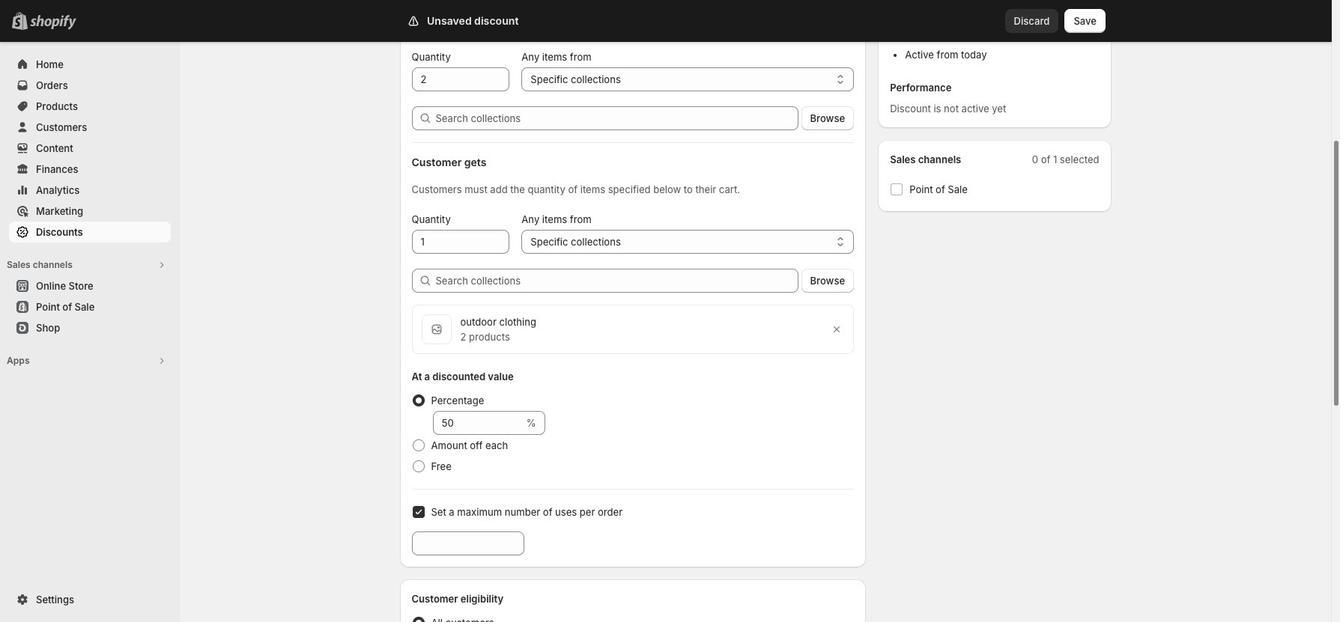 Task type: vqa. For each thing, say whether or not it's contained in the screenshot.
shopify image
yes



Task type: describe. For each thing, give the bounding box(es) containing it.
2 search collections text field from the top
[[436, 269, 798, 293]]

shopify image
[[30, 15, 76, 30]]



Task type: locate. For each thing, give the bounding box(es) containing it.
1 vertical spatial search collections text field
[[436, 269, 798, 293]]

0 vertical spatial search collections text field
[[436, 106, 798, 130]]

None text field
[[412, 67, 510, 91], [433, 411, 523, 435], [412, 532, 524, 556], [412, 67, 510, 91], [433, 411, 523, 435], [412, 532, 524, 556]]

None text field
[[412, 230, 510, 254]]

1 search collections text field from the top
[[436, 106, 798, 130]]

Search collections text field
[[436, 106, 798, 130], [436, 269, 798, 293]]



